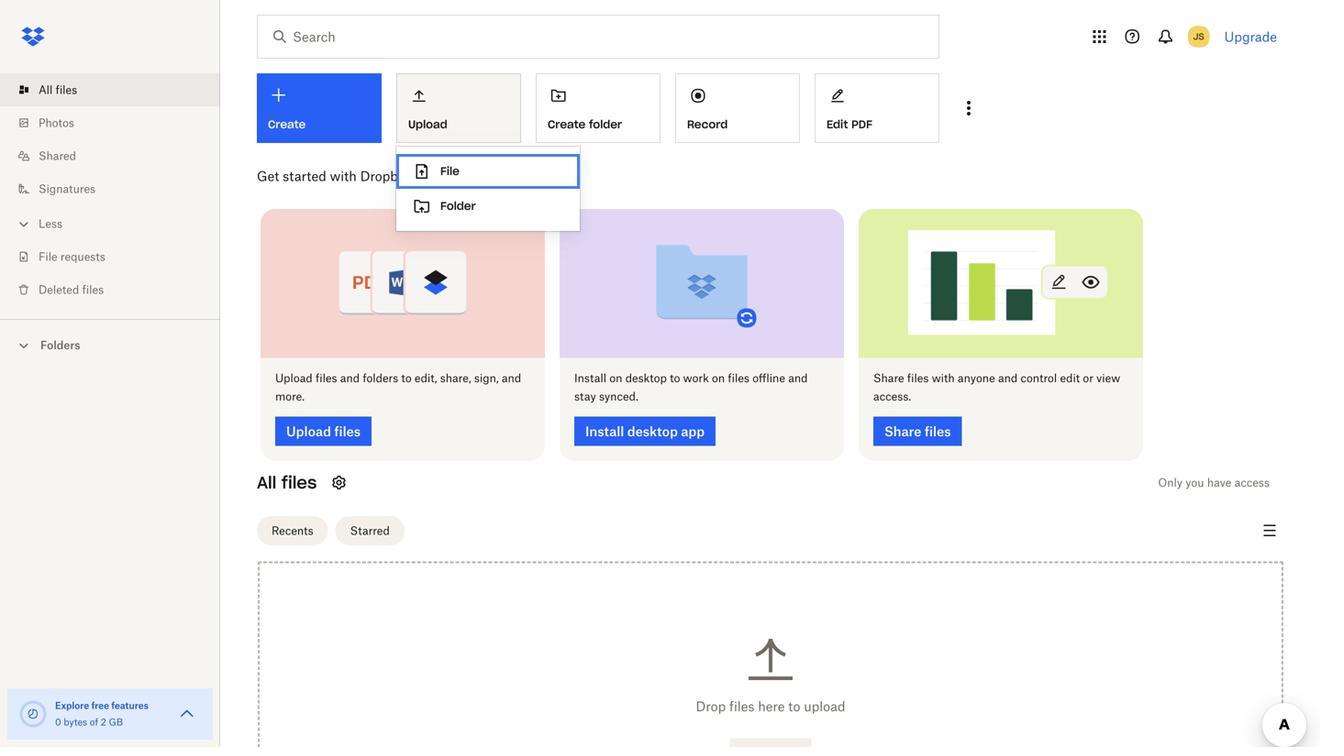 Task type: locate. For each thing, give the bounding box(es) containing it.
1 horizontal spatial to
[[670, 372, 680, 385]]

1 vertical spatial with
[[932, 372, 955, 385]]

on up synced.
[[610, 372, 623, 385]]

upgrade
[[1225, 29, 1278, 45]]

1 horizontal spatial all
[[257, 473, 277, 494]]

files inside install on desktop to work on files offline and stay synced.
[[728, 372, 750, 385]]

0 horizontal spatial all
[[39, 83, 53, 97]]

file requests
[[39, 250, 105, 264]]

pdf
[[852, 117, 873, 132]]

share
[[874, 372, 905, 385]]

features
[[111, 701, 149, 712]]

all
[[39, 83, 53, 97], [257, 473, 277, 494]]

files
[[56, 83, 77, 97], [82, 283, 104, 297], [316, 372, 337, 385], [728, 372, 750, 385], [908, 372, 929, 385], [282, 473, 317, 494], [730, 699, 755, 715]]

files right share on the right of page
[[908, 372, 929, 385]]

to
[[401, 372, 412, 385], [670, 372, 680, 385], [789, 699, 801, 715]]

files inside upload files and folders to edit, share, sign, and more.
[[316, 372, 337, 385]]

with for started
[[330, 168, 357, 184]]

share,
[[440, 372, 471, 385]]

to right here
[[789, 699, 801, 715]]

2 horizontal spatial to
[[789, 699, 801, 715]]

with right started
[[330, 168, 357, 184]]

to left edit, at left
[[401, 372, 412, 385]]

files left offline
[[728, 372, 750, 385]]

files left folders
[[316, 372, 337, 385]]

recents button
[[257, 517, 328, 546]]

0 horizontal spatial to
[[401, 372, 412, 385]]

with for files
[[932, 372, 955, 385]]

signatures
[[39, 182, 96, 196]]

and right sign,
[[502, 372, 521, 385]]

0 horizontal spatial file
[[39, 250, 57, 264]]

upload inside upload files and folders to edit, share, sign, and more.
[[275, 372, 313, 385]]

all files
[[39, 83, 77, 97], [257, 473, 317, 494]]

2
[[101, 717, 106, 729]]

1 horizontal spatial with
[[932, 372, 955, 385]]

photos link
[[15, 106, 220, 139]]

file up folder at the top of the page
[[441, 164, 460, 179]]

recents
[[272, 525, 314, 538]]

on
[[610, 372, 623, 385], [712, 372, 725, 385]]

0 vertical spatial all files
[[39, 83, 77, 97]]

0 vertical spatial all
[[39, 83, 53, 97]]

requests
[[60, 250, 105, 264]]

install
[[575, 372, 607, 385]]

0 vertical spatial with
[[330, 168, 357, 184]]

sign,
[[474, 372, 499, 385]]

upload
[[804, 699, 846, 715]]

all inside all files 'link'
[[39, 83, 53, 97]]

work
[[683, 372, 709, 385]]

upload
[[408, 117, 448, 132], [275, 372, 313, 385]]

upload up more.
[[275, 372, 313, 385]]

free
[[91, 701, 109, 712]]

or
[[1083, 372, 1094, 385]]

upload button
[[396, 73, 521, 143]]

all files up the recents "button"
[[257, 473, 317, 494]]

3 and from the left
[[789, 372, 808, 385]]

anyone
[[958, 372, 995, 385]]

all up photos
[[39, 83, 53, 97]]

files inside the share files with anyone and control edit or view access.
[[908, 372, 929, 385]]

to inside install on desktop to work on files offline and stay synced.
[[670, 372, 680, 385]]

edit
[[1060, 372, 1080, 385]]

folder menu item
[[396, 189, 580, 224]]

to left work
[[670, 372, 680, 385]]

upload inside upload popup button
[[408, 117, 448, 132]]

all files up photos
[[39, 83, 77, 97]]

deleted files link
[[15, 273, 220, 307]]

files inside 'link'
[[56, 83, 77, 97]]

edit
[[827, 117, 848, 132]]

edit pdf button
[[815, 73, 940, 143]]

upload up dropbox
[[408, 117, 448, 132]]

file menu item
[[396, 154, 580, 189]]

all files list item
[[0, 73, 220, 106]]

file inside menu item
[[441, 164, 460, 179]]

1 vertical spatial all
[[257, 473, 277, 494]]

files up photos
[[56, 83, 77, 97]]

4 and from the left
[[998, 372, 1018, 385]]

all files inside 'link'
[[39, 83, 77, 97]]

of
[[90, 717, 98, 729]]

have
[[1208, 476, 1232, 490]]

record button
[[675, 73, 800, 143]]

0 horizontal spatial upload
[[275, 372, 313, 385]]

and inside install on desktop to work on files offline and stay synced.
[[789, 372, 808, 385]]

with
[[330, 168, 357, 184], [932, 372, 955, 385]]

with inside the share files with anyone and control edit or view access.
[[932, 372, 955, 385]]

0 horizontal spatial on
[[610, 372, 623, 385]]

0 vertical spatial file
[[441, 164, 460, 179]]

edit pdf
[[827, 117, 873, 132]]

share files with anyone and control edit or view access.
[[874, 372, 1121, 404]]

file down less
[[39, 250, 57, 264]]

1 vertical spatial upload
[[275, 372, 313, 385]]

and
[[340, 372, 360, 385], [502, 372, 521, 385], [789, 372, 808, 385], [998, 372, 1018, 385]]

and left the control
[[998, 372, 1018, 385]]

1 and from the left
[[340, 372, 360, 385]]

1 horizontal spatial all files
[[257, 473, 317, 494]]

all up the recents "button"
[[257, 473, 277, 494]]

signatures link
[[15, 173, 220, 206]]

record
[[687, 117, 728, 132]]

files left here
[[730, 699, 755, 715]]

0 vertical spatial upload
[[408, 117, 448, 132]]

less image
[[15, 215, 33, 234]]

with left anyone
[[932, 372, 955, 385]]

shared
[[39, 149, 76, 163]]

starred
[[350, 525, 390, 538]]

create
[[548, 117, 586, 132]]

drop
[[696, 699, 726, 715]]

1 vertical spatial file
[[39, 250, 57, 264]]

upload for upload
[[408, 117, 448, 132]]

on right work
[[712, 372, 725, 385]]

1 horizontal spatial on
[[712, 372, 725, 385]]

upload for upload files and folders to edit, share, sign, and more.
[[275, 372, 313, 385]]

control
[[1021, 372, 1057, 385]]

offline
[[753, 372, 786, 385]]

starred button
[[336, 517, 405, 546]]

0 horizontal spatial with
[[330, 168, 357, 184]]

to for install on desktop to work on files offline and stay synced.
[[670, 372, 680, 385]]

gb
[[109, 717, 123, 729]]

1 horizontal spatial upload
[[408, 117, 448, 132]]

and left folders
[[340, 372, 360, 385]]

and right offline
[[789, 372, 808, 385]]

0 horizontal spatial all files
[[39, 83, 77, 97]]

only
[[1159, 476, 1183, 490]]

get
[[257, 168, 279, 184]]

file
[[441, 164, 460, 179], [39, 250, 57, 264]]

list
[[0, 62, 220, 319]]

1 horizontal spatial file
[[441, 164, 460, 179]]

upload files and folders to edit, share, sign, and more.
[[275, 372, 521, 404]]

list containing all files
[[0, 62, 220, 319]]

stay
[[575, 390, 596, 404]]



Task type: vqa. For each thing, say whether or not it's contained in the screenshot.
bytes
yes



Task type: describe. For each thing, give the bounding box(es) containing it.
drop files here to upload
[[696, 699, 846, 715]]

only you have access
[[1159, 476, 1270, 490]]

folders button
[[0, 331, 220, 358]]

file for file
[[441, 164, 460, 179]]

install on desktop to work on files offline and stay synced.
[[575, 372, 808, 404]]

deleted
[[39, 283, 79, 297]]

more.
[[275, 390, 305, 404]]

get started with dropbox
[[257, 168, 412, 184]]

bytes
[[64, 717, 87, 729]]

deleted files
[[39, 283, 104, 297]]

shared link
[[15, 139, 220, 173]]

files right deleted
[[82, 283, 104, 297]]

desktop
[[626, 372, 667, 385]]

you
[[1186, 476, 1205, 490]]

dropbox image
[[15, 18, 51, 55]]

folder
[[441, 199, 476, 213]]

create folder
[[548, 117, 622, 132]]

here
[[758, 699, 785, 715]]

upgrade link
[[1225, 29, 1278, 45]]

view
[[1097, 372, 1121, 385]]

file requests link
[[15, 240, 220, 273]]

all files link
[[15, 73, 220, 106]]

access.
[[874, 390, 912, 404]]

files up the recents "button"
[[282, 473, 317, 494]]

explore
[[55, 701, 89, 712]]

started
[[283, 168, 327, 184]]

to for drop files here to upload
[[789, 699, 801, 715]]

access
[[1235, 476, 1270, 490]]

file for file requests
[[39, 250, 57, 264]]

dropbox
[[360, 168, 412, 184]]

2 on from the left
[[712, 372, 725, 385]]

and inside the share files with anyone and control edit or view access.
[[998, 372, 1018, 385]]

folder
[[589, 117, 622, 132]]

create folder button
[[536, 73, 661, 143]]

edit,
[[415, 372, 437, 385]]

folders
[[40, 339, 80, 352]]

explore free features 0 bytes of 2 gb
[[55, 701, 149, 729]]

photos
[[39, 116, 74, 130]]

quota usage element
[[18, 700, 48, 730]]

less
[[39, 217, 62, 231]]

to inside upload files and folders to edit, share, sign, and more.
[[401, 372, 412, 385]]

0
[[55, 717, 61, 729]]

2 and from the left
[[502, 372, 521, 385]]

1 vertical spatial all files
[[257, 473, 317, 494]]

synced.
[[599, 390, 639, 404]]

1 on from the left
[[610, 372, 623, 385]]

folders
[[363, 372, 398, 385]]



